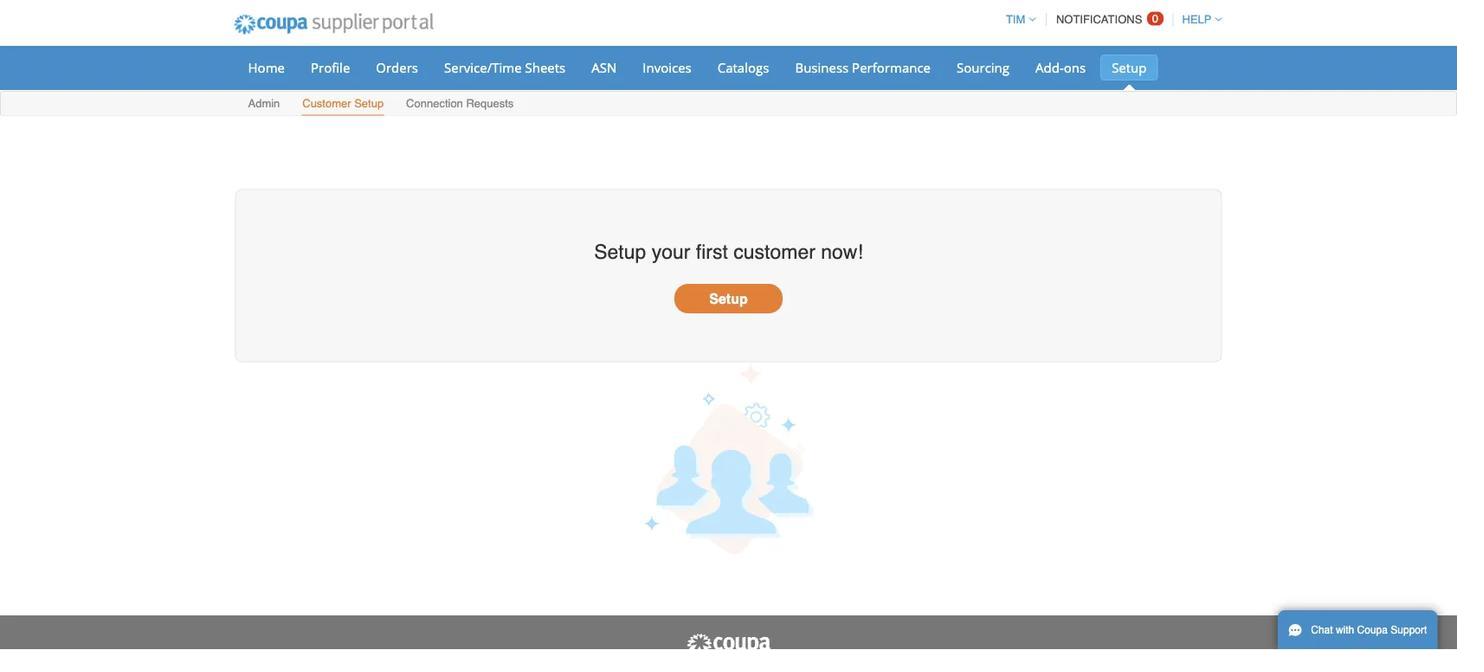 Task type: locate. For each thing, give the bounding box(es) containing it.
coupa supplier portal image
[[222, 3, 445, 46], [686, 633, 772, 650]]

profile link
[[300, 55, 361, 81]]

service/time
[[444, 58, 522, 76]]

your
[[652, 241, 691, 264]]

home
[[248, 58, 285, 76]]

setup down setup your first customer now!
[[710, 291, 748, 307]]

0 horizontal spatial coupa supplier portal image
[[222, 3, 445, 46]]

add-ons link
[[1025, 55, 1098, 81]]

asn
[[592, 58, 617, 76]]

1 vertical spatial coupa supplier portal image
[[686, 633, 772, 650]]

admin link
[[247, 93, 281, 116]]

orders
[[376, 58, 418, 76]]

setup down notifications 0
[[1112, 58, 1147, 76]]

catalogs link
[[707, 55, 781, 81]]

invoices
[[643, 58, 692, 76]]

customer
[[734, 241, 816, 264]]

home link
[[237, 55, 296, 81]]

tim
[[1006, 13, 1026, 26]]

0 vertical spatial coupa supplier portal image
[[222, 3, 445, 46]]

ons
[[1064, 58, 1086, 76]]

setup right customer at the top of the page
[[354, 97, 384, 110]]

setup
[[1112, 58, 1147, 76], [354, 97, 384, 110], [594, 241, 646, 264], [710, 291, 748, 307]]

business
[[795, 58, 849, 76]]

connection
[[406, 97, 463, 110]]

connection requests
[[406, 97, 514, 110]]

0
[[1153, 12, 1159, 25]]

catalogs
[[718, 58, 770, 76]]

requests
[[466, 97, 514, 110]]

service/time sheets
[[444, 58, 566, 76]]

with
[[1336, 624, 1355, 637]]

navigation
[[999, 3, 1223, 36]]

asn link
[[581, 55, 628, 81]]

add-ons
[[1036, 58, 1086, 76]]

setup button
[[675, 284, 783, 313]]

setup inside button
[[710, 291, 748, 307]]

coupa
[[1358, 624, 1388, 637]]

connection requests link
[[405, 93, 515, 116]]

sheets
[[525, 58, 566, 76]]

notifications 0
[[1057, 12, 1159, 26]]

customer setup
[[302, 97, 384, 110]]

navigation containing notifications 0
[[999, 3, 1223, 36]]



Task type: describe. For each thing, give the bounding box(es) containing it.
first
[[696, 241, 728, 264]]

chat with coupa support button
[[1278, 611, 1438, 650]]

tim link
[[999, 13, 1036, 26]]

business performance link
[[784, 55, 942, 81]]

sourcing link
[[946, 55, 1021, 81]]

help
[[1183, 13, 1212, 26]]

setup your first customer now!
[[594, 241, 863, 264]]

service/time sheets link
[[433, 55, 577, 81]]

setup left your
[[594, 241, 646, 264]]

support
[[1391, 624, 1428, 637]]

admin
[[248, 97, 280, 110]]

chat
[[1312, 624, 1334, 637]]

customer setup link
[[302, 93, 385, 116]]

business performance
[[795, 58, 931, 76]]

1 horizontal spatial coupa supplier portal image
[[686, 633, 772, 650]]

setup link
[[1101, 55, 1158, 81]]

orders link
[[365, 55, 430, 81]]

profile
[[311, 58, 350, 76]]

help link
[[1175, 13, 1223, 26]]

invoices link
[[632, 55, 703, 81]]

notifications
[[1057, 13, 1143, 26]]

sourcing
[[957, 58, 1010, 76]]

now!
[[821, 241, 863, 264]]

customer
[[302, 97, 351, 110]]

add-
[[1036, 58, 1064, 76]]

chat with coupa support
[[1312, 624, 1428, 637]]

performance
[[852, 58, 931, 76]]



Task type: vqa. For each thing, say whether or not it's contained in the screenshot.
leftmost the id
no



